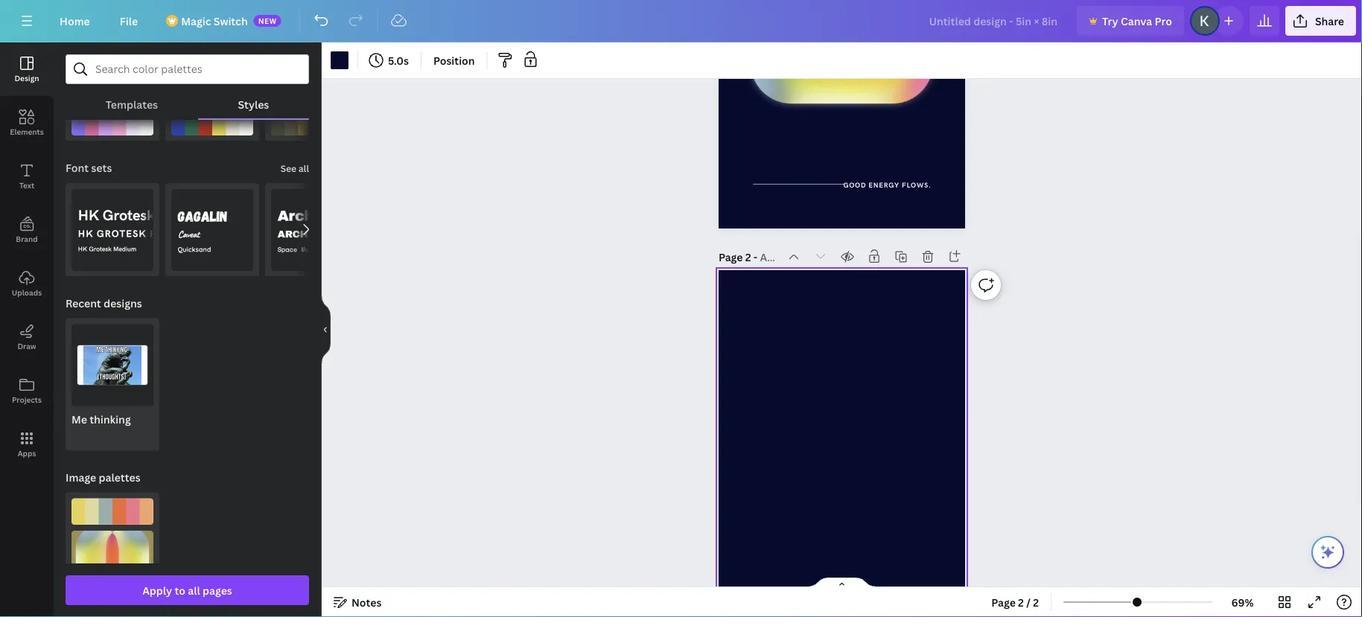 Task type: vqa. For each thing, say whether or not it's contained in the screenshot.
Brand
yes



Task type: describe. For each thing, give the bounding box(es) containing it.
image palettes
[[66, 471, 140, 485]]

page for page 2 / 2
[[991, 595, 1016, 610]]

69%
[[1231, 595, 1254, 610]]

font
[[66, 161, 89, 175]]

try
[[1102, 14, 1118, 28]]

share button
[[1285, 6, 1356, 36]]

file
[[120, 14, 138, 28]]

new
[[258, 16, 277, 26]]

uploads
[[12, 287, 42, 298]]

see
[[281, 162, 296, 175]]

apply "sylvan lace" style image
[[271, 53, 353, 135]]

notes
[[351, 595, 382, 610]]

dreamy escapism oblongs image
[[71, 531, 153, 617]]

try canva pro
[[1102, 14, 1172, 28]]

canva assistant image
[[1319, 544, 1337, 561]]

2 horizontal spatial 2
[[1033, 595, 1039, 610]]

brand button
[[0, 203, 54, 257]]

home
[[60, 14, 90, 28]]

apply "cosmic flair" style image
[[71, 53, 153, 135]]

file button
[[108, 6, 150, 36]]

design button
[[0, 42, 54, 96]]

1 horizontal spatial all
[[299, 162, 309, 175]]

design
[[14, 73, 39, 83]]

switch
[[214, 14, 248, 28]]

good energy flows.
[[843, 181, 931, 189]]

page for page 2 -
[[719, 250, 743, 264]]

page 2 / 2 button
[[985, 591, 1045, 614]]

hide image
[[321, 294, 331, 366]]

see all button
[[279, 153, 311, 183]]

5.0s button
[[364, 48, 415, 72]]

0 horizontal spatial all
[[188, 583, 200, 598]]

pages
[[203, 583, 232, 598]]

draw
[[17, 341, 36, 351]]

me thinking button
[[66, 318, 159, 451]]

templates
[[105, 97, 158, 111]]

image
[[66, 471, 96, 485]]

font sets
[[66, 161, 112, 175]]

side panel tab list
[[0, 42, 54, 471]]

me thinking
[[71, 413, 131, 427]]

apps
[[18, 448, 36, 458]]

Page title text field
[[760, 249, 778, 264]]

projects
[[12, 395, 42, 405]]

good
[[843, 181, 866, 189]]

apps button
[[0, 418, 54, 471]]

elements button
[[0, 96, 54, 150]]

share
[[1315, 14, 1344, 28]]

main menu bar
[[0, 0, 1362, 42]]

brand
[[16, 234, 38, 244]]

2 for /
[[1018, 595, 1024, 610]]

styles button
[[198, 90, 309, 118]]



Task type: locate. For each thing, give the bounding box(es) containing it.
energy
[[868, 181, 899, 189]]

#050a30 image
[[331, 51, 349, 69]]

all right to
[[188, 583, 200, 598]]

page inside button
[[991, 595, 1016, 610]]

to
[[175, 583, 185, 598]]

2 left the - in the top right of the page
[[745, 250, 751, 264]]

designs
[[104, 296, 142, 311]]

sets
[[91, 161, 112, 175]]

page left the - in the top right of the page
[[719, 250, 743, 264]]

all
[[299, 162, 309, 175], [188, 583, 200, 598]]

me
[[71, 413, 87, 427]]

draw button
[[0, 311, 54, 364]]

show pages image
[[806, 577, 878, 589]]

0 vertical spatial all
[[299, 162, 309, 175]]

palettes
[[99, 471, 140, 485]]

page
[[719, 250, 743, 264], [991, 595, 1016, 610]]

0 vertical spatial page
[[719, 250, 743, 264]]

/
[[1026, 595, 1031, 610]]

0 horizontal spatial page
[[719, 250, 743, 264]]

pro
[[1155, 14, 1172, 28]]

apply "toy store" style image
[[171, 53, 253, 135]]

position button
[[427, 48, 481, 72]]

uploads button
[[0, 257, 54, 311]]

magic
[[181, 14, 211, 28]]

page 2 -
[[719, 250, 760, 264]]

1 vertical spatial page
[[991, 595, 1016, 610]]

2
[[745, 250, 751, 264], [1018, 595, 1024, 610], [1033, 595, 1039, 610]]

2 left /
[[1018, 595, 1024, 610]]

Design title text field
[[917, 6, 1071, 36]]

projects button
[[0, 364, 54, 418]]

-
[[753, 250, 757, 264]]

see all
[[281, 162, 309, 175]]

1 horizontal spatial 2
[[1018, 595, 1024, 610]]

templates button
[[66, 90, 198, 118]]

apply
[[142, 583, 172, 598]]

apply to all pages
[[142, 583, 232, 598]]

flows.
[[902, 181, 931, 189]]

69% button
[[1218, 591, 1267, 614]]

0 horizontal spatial 2
[[745, 250, 751, 264]]

page 2 / 2
[[991, 595, 1039, 610]]

Search color palettes search field
[[95, 55, 279, 83]]

apply to all pages button
[[66, 576, 309, 605]]

position
[[433, 53, 475, 67]]

notes button
[[328, 591, 388, 614]]

5.0s
[[388, 53, 409, 67]]

1 vertical spatial all
[[188, 583, 200, 598]]

text
[[19, 180, 34, 190]]

thinking
[[90, 413, 131, 427]]

2 right /
[[1033, 595, 1039, 610]]

font sets button
[[64, 153, 113, 183]]

magic switch
[[181, 14, 248, 28]]

elements
[[10, 127, 44, 137]]

text button
[[0, 150, 54, 203]]

all right see
[[299, 162, 309, 175]]

page left /
[[991, 595, 1016, 610]]

2 for -
[[745, 250, 751, 264]]

styles
[[238, 97, 269, 111]]

try canva pro button
[[1077, 6, 1184, 36]]

canva
[[1121, 14, 1152, 28]]

home link
[[48, 6, 102, 36]]

#050a30 image
[[331, 51, 349, 69]]

1 horizontal spatial page
[[991, 595, 1016, 610]]

recent designs
[[66, 296, 142, 311]]

recent
[[66, 296, 101, 311]]



